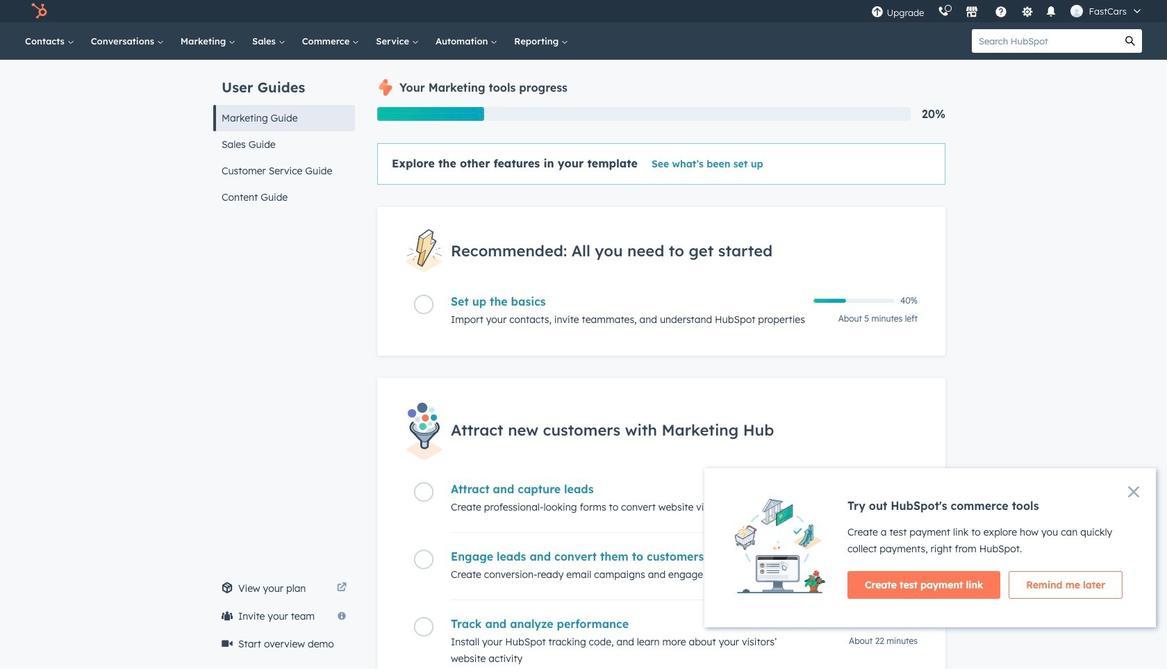 Task type: vqa. For each thing, say whether or not it's contained in the screenshot.
the catches
no



Task type: describe. For each thing, give the bounding box(es) containing it.
[object object] complete progress bar
[[814, 299, 846, 303]]

2 link opens in a new window image from the top
[[337, 583, 347, 593]]



Task type: locate. For each thing, give the bounding box(es) containing it.
link opens in a new window image
[[337, 580, 347, 597], [337, 583, 347, 593]]

progress bar
[[377, 107, 484, 121]]

menu
[[865, 0, 1151, 22]]

christina overa image
[[1071, 5, 1084, 17]]

1 link opens in a new window image from the top
[[337, 580, 347, 597]]

marketplaces image
[[966, 6, 979, 19]]

Search HubSpot search field
[[972, 29, 1119, 53]]

user guides element
[[213, 60, 355, 211]]

close image
[[1129, 486, 1140, 498]]



